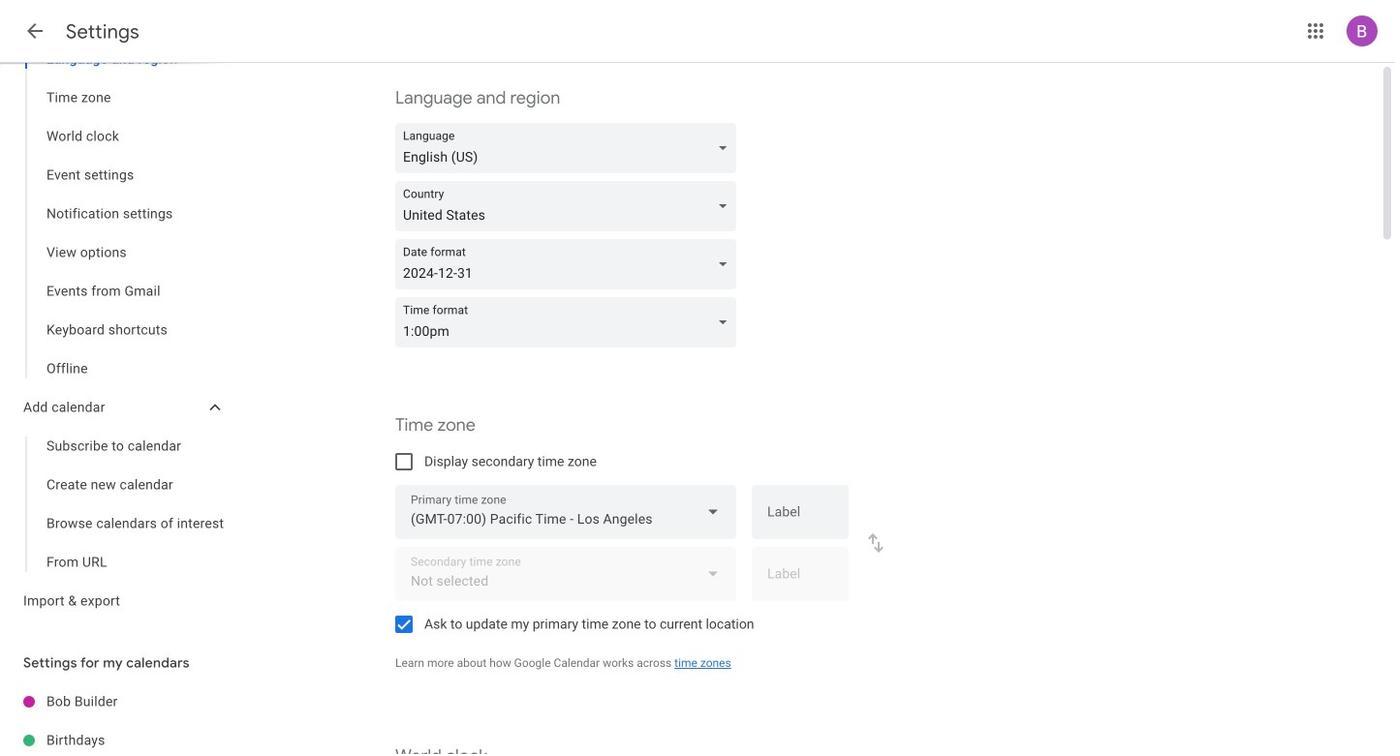 Task type: vqa. For each thing, say whether or not it's contained in the screenshot.
8:00am
no



Task type: locate. For each thing, give the bounding box(es) containing it.
0 vertical spatial group
[[0, 40, 233, 389]]

Label for primary time zone. text field
[[768, 506, 834, 533]]

tree
[[0, 1, 233, 621], [0, 683, 233, 755]]

2 tree from the top
[[0, 683, 233, 755]]

bob builder tree item
[[0, 683, 233, 722]]

None field
[[395, 123, 744, 173], [395, 181, 744, 232], [395, 239, 744, 290], [395, 298, 744, 348], [395, 486, 737, 540], [395, 123, 744, 173], [395, 181, 744, 232], [395, 239, 744, 290], [395, 298, 744, 348], [395, 486, 737, 540]]

go back image
[[23, 19, 47, 43]]

1 tree from the top
[[0, 1, 233, 621]]

1 vertical spatial group
[[0, 427, 233, 582]]

1 vertical spatial tree
[[0, 683, 233, 755]]

group
[[0, 40, 233, 389], [0, 427, 233, 582]]

heading
[[66, 19, 139, 44]]

0 vertical spatial tree
[[0, 1, 233, 621]]

1 group from the top
[[0, 40, 233, 389]]



Task type: describe. For each thing, give the bounding box(es) containing it.
birthdays tree item
[[0, 722, 233, 755]]

2 group from the top
[[0, 427, 233, 582]]

Label for secondary time zone. text field
[[768, 568, 834, 595]]



